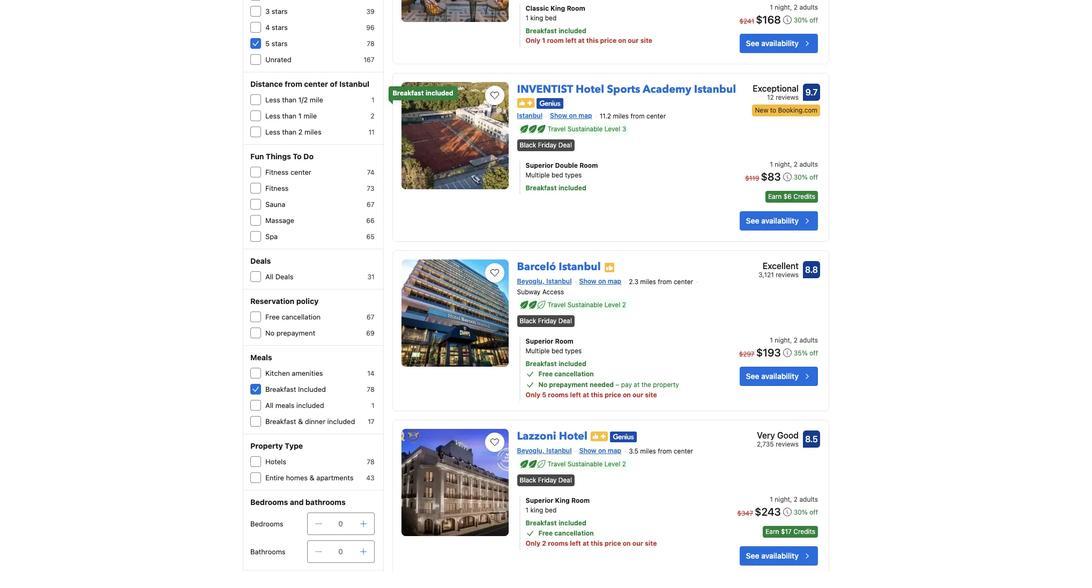 Task type: locate. For each thing, give the bounding box(es) containing it.
1 stars from the top
[[272, 7, 288, 16]]

1 vertical spatial types
[[565, 347, 582, 355]]

property type
[[250, 441, 303, 451]]

subway
[[517, 288, 541, 296]]

room inside classic king room 1 king bed breakfast included only 1 room left at this price on our site
[[567, 5, 585, 13]]

1 horizontal spatial 3
[[622, 125, 627, 133]]

2 all from the top
[[265, 401, 274, 410]]

1 vertical spatial left
[[570, 391, 581, 399]]

1 vertical spatial 30%
[[794, 173, 808, 181]]

entire
[[265, 474, 284, 482]]

all up reservation
[[265, 272, 274, 281]]

2 off from the top
[[810, 173, 818, 181]]

center inside "2.3 miles from center subway access"
[[674, 278, 694, 286]]

no down multiple bed types breakfast included
[[539, 381, 548, 389]]

room up 1 king bed breakfast included
[[572, 497, 590, 505]]

1 black friday deal from the top
[[520, 141, 572, 149]]

black friday deal
[[520, 141, 572, 149], [520, 317, 572, 325], [520, 476, 572, 484]]

king down "classic"
[[531, 14, 543, 22]]

1 vertical spatial multiple
[[526, 347, 550, 355]]

1 beyoglu, from the top
[[517, 277, 545, 285]]

2 black from the top
[[520, 317, 536, 325]]

0 vertical spatial cancellation
[[282, 313, 321, 321]]

sustainable down 11.2
[[568, 125, 603, 133]]

3 level from the top
[[605, 460, 621, 468]]

bathrooms
[[306, 498, 346, 507]]

1 vertical spatial our
[[633, 391, 644, 399]]

0 horizontal spatial no
[[265, 329, 275, 337]]

3 black from the top
[[520, 476, 536, 484]]

2 vertical spatial only
[[526, 540, 541, 548]]

2 less from the top
[[265, 112, 280, 120]]

fitness for fitness
[[265, 184, 289, 193]]

0 vertical spatial bedrooms
[[250, 498, 288, 507]]

show down inventist at the top
[[550, 111, 568, 119]]

0 vertical spatial left
[[566, 37, 577, 45]]

1 night , 2 adults for lazzoni hotel
[[770, 496, 818, 504]]

1 vertical spatial 5
[[542, 391, 547, 399]]

site for only 5 rooms left at this price on our site
[[645, 391, 657, 399]]

1 level from the top
[[605, 125, 621, 133]]

0 horizontal spatial prepayment
[[277, 329, 315, 337]]

our down the
[[633, 391, 644, 399]]

0 vertical spatial level
[[605, 125, 621, 133]]

1 vertical spatial black
[[520, 317, 536, 325]]

0 for bathrooms
[[338, 547, 343, 556]]

1 left room
[[542, 37, 546, 45]]

2 vertical spatial travel
[[548, 460, 566, 468]]

hotel right lazzoni
[[559, 429, 588, 443]]

1 beyoglu, istanbul from the top
[[517, 277, 572, 285]]

0 vertical spatial less
[[265, 95, 280, 104]]

78 for stars
[[367, 40, 375, 48]]

0 horizontal spatial &
[[298, 417, 303, 426]]

3
[[265, 7, 270, 16], [622, 125, 627, 133]]

breakfast inside 1 king bed breakfast included
[[526, 519, 557, 527]]

rooms
[[548, 391, 569, 399], [548, 540, 569, 548]]

see availability down $6
[[746, 216, 799, 225]]

less for less than 1 mile
[[265, 112, 280, 120]]

free
[[265, 313, 280, 321], [539, 370, 553, 378], [539, 529, 553, 537]]

show on map down this property is part of our preferred partner program. it's committed to providing excellent service and good value. it'll pay us a higher commission if you make a booking. icon
[[579, 277, 622, 285]]

2,735
[[757, 440, 774, 448]]

9.7
[[806, 88, 818, 97]]

1 night , 2 adults up $168
[[770, 3, 818, 12]]

night up $83
[[775, 160, 790, 168]]

left down no prepayment needed – pay at the property
[[570, 391, 581, 399]]

map for inventist hotel sports academy istanbul
[[579, 111, 592, 119]]

1 bedrooms from the top
[[250, 498, 288, 507]]

3 1 night , 2 adults from the top
[[770, 336, 818, 344]]

istanbul
[[340, 79, 370, 88], [694, 82, 736, 97], [517, 111, 543, 119], [559, 260, 601, 274], [547, 277, 572, 285], [547, 447, 572, 455]]

0 vertical spatial price
[[600, 37, 617, 45]]

level down "2.3 miles from center subway access"
[[605, 301, 621, 309]]

2 king from the top
[[531, 506, 543, 514]]

1 vertical spatial deals
[[275, 272, 294, 281]]

2 vertical spatial 30%
[[794, 508, 808, 517]]

0 vertical spatial &
[[298, 417, 303, 426]]

1 vertical spatial reviews
[[776, 271, 799, 279]]

reviews
[[776, 94, 799, 102], [776, 271, 799, 279], [776, 440, 799, 448]]

1 vertical spatial 78
[[367, 386, 375, 394]]

2 vertical spatial friday
[[538, 476, 557, 484]]

black for barceló
[[520, 317, 536, 325]]

78 for included
[[367, 386, 375, 394]]

istanbul left this property is part of our preferred partner program. it's committed to providing excellent service and good value. it'll pay us a higher commission if you make a booking. image
[[559, 260, 601, 274]]

adults for lazzoni hotel
[[800, 496, 818, 504]]

1 vertical spatial friday
[[538, 317, 557, 325]]

this property is part of our preferred plus program. it's committed to providing outstanding service and excellent value. it'll pay us a higher commission if you make a booking. image
[[517, 98, 534, 108], [591, 431, 608, 441], [591, 431, 608, 441]]

reviews inside exceptional 12 reviews
[[776, 94, 799, 102]]

3 less from the top
[[265, 128, 280, 136]]

3 see availability from the top
[[746, 372, 799, 381]]

4 see availability link from the top
[[740, 547, 818, 566]]

0 vertical spatial rooms
[[548, 391, 569, 399]]

1 night , 2 adults up "$243" on the right of the page
[[770, 496, 818, 504]]

0 horizontal spatial 3
[[265, 7, 270, 16]]

travel down lazzoni hotel
[[548, 460, 566, 468]]

2 vertical spatial free cancellation
[[539, 529, 594, 537]]

site inside classic king room 1 king bed breakfast included only 1 room left at this price on our site
[[641, 37, 653, 45]]

2 superior from the top
[[526, 337, 554, 345]]

1 up the $193
[[770, 336, 773, 344]]

exceptional element
[[753, 82, 799, 95]]

1 credits from the top
[[794, 193, 816, 201]]

1 than from the top
[[282, 95, 297, 104]]

4 , from the top
[[790, 496, 792, 504]]

1 vertical spatial only
[[526, 391, 541, 399]]

miles right 11.2
[[613, 112, 629, 120]]

cancellation up only 2 rooms left at this price on our site
[[555, 529, 594, 537]]

3 adults from the top
[[800, 336, 818, 344]]

bed down double
[[552, 171, 563, 179]]

0 vertical spatial fitness
[[265, 168, 289, 176]]

reservation
[[250, 297, 295, 306]]

king right "classic"
[[551, 5, 565, 13]]

this right room
[[587, 37, 599, 45]]

3 off from the top
[[810, 349, 818, 357]]

fitness
[[265, 168, 289, 176], [265, 184, 289, 193]]

2 vertical spatial reviews
[[776, 440, 799, 448]]

0 vertical spatial beyoglu,
[[517, 277, 545, 285]]

0 horizontal spatial deals
[[250, 256, 271, 265]]

reviews for exceptional
[[776, 94, 799, 102]]

from up less than 1/2 mile
[[285, 79, 302, 88]]

types inside superior double room multiple bed types breakfast included
[[565, 171, 582, 179]]

price down classic king room link
[[600, 37, 617, 45]]

free cancellation up no prepayment
[[265, 313, 321, 321]]

2 67 from the top
[[367, 313, 375, 321]]

travel
[[548, 125, 566, 133], [548, 301, 566, 309], [548, 460, 566, 468]]

1 vertical spatial earn
[[766, 528, 780, 536]]

1 night , 2 adults for barceló istanbul
[[770, 336, 818, 344]]

1 horizontal spatial 5
[[542, 391, 547, 399]]

level up superior king room link
[[605, 460, 621, 468]]

1 see from the top
[[746, 39, 760, 48]]

see availability link down $6
[[740, 211, 818, 231]]

2 vertical spatial 78
[[367, 458, 375, 466]]

1 vertical spatial 0
[[338, 547, 343, 556]]

1 vertical spatial king
[[531, 506, 543, 514]]

0 vertical spatial deal
[[559, 141, 572, 149]]

bed
[[545, 14, 557, 22], [552, 171, 563, 179], [552, 347, 563, 355], [545, 506, 557, 514]]

from right 3.5
[[658, 447, 672, 455]]

30% off for lazzoni hotel
[[794, 508, 818, 517]]

superior room
[[526, 337, 574, 345]]

2 availability from the top
[[762, 216, 799, 225]]

than for 1/2
[[282, 95, 297, 104]]

2 vertical spatial map
[[608, 447, 622, 455]]

2 vertical spatial superior
[[526, 497, 554, 505]]

$193
[[757, 346, 781, 359]]

1 black from the top
[[520, 141, 536, 149]]

1 vertical spatial sustainable
[[568, 301, 603, 309]]

2 than from the top
[[282, 112, 297, 120]]

center right 3.5
[[674, 447, 693, 455]]

black friday deal for inventist
[[520, 141, 572, 149]]

level
[[605, 125, 621, 133], [605, 301, 621, 309], [605, 460, 621, 468]]

bed inside multiple bed types breakfast included
[[552, 347, 563, 355]]

king
[[531, 14, 543, 22], [531, 506, 543, 514]]

1 vertical spatial black friday deal
[[520, 317, 572, 325]]

beyoglu, istanbul
[[517, 277, 572, 285], [517, 447, 572, 455]]

1 all from the top
[[265, 272, 274, 281]]

1 vertical spatial 3
[[622, 125, 627, 133]]

all
[[265, 272, 274, 281], [265, 401, 274, 410]]

price for only 5 rooms left at this price on our site
[[605, 391, 622, 399]]

rooms down 1 king bed breakfast included
[[548, 540, 569, 548]]

3 see from the top
[[746, 372, 760, 381]]

less down "less than 1 mile"
[[265, 128, 280, 136]]

1 vertical spatial stars
[[272, 23, 288, 32]]

1 vertical spatial travel sustainable level 2
[[548, 460, 626, 468]]

breakfast included
[[393, 89, 454, 97]]

see availability link
[[740, 34, 818, 53], [740, 211, 818, 231], [740, 367, 818, 386], [740, 547, 818, 566]]

bedrooms for bedrooms
[[250, 520, 283, 528]]

istanbul right 'of'
[[340, 79, 370, 88]]

1 friday from the top
[[538, 141, 557, 149]]

superior double room link
[[526, 161, 707, 171]]

room inside superior double room multiple bed types breakfast included
[[580, 161, 598, 169]]

30% up 'earn $6 credits'
[[794, 173, 808, 181]]

1 less from the top
[[265, 95, 280, 104]]

78 down '14'
[[367, 386, 375, 394]]

30% for inventist hotel sports academy istanbul
[[794, 173, 808, 181]]

superior for barceló
[[526, 337, 554, 345]]

1 travel from the top
[[548, 125, 566, 133]]

3 sustainable from the top
[[568, 460, 603, 468]]

this property is part of our preferred plus program. it's committed to providing outstanding service and excellent value. it'll pay us a higher commission if you make a booking. image for lazzoni hotel
[[591, 431, 608, 441]]

1/2
[[299, 95, 308, 104]]

1 down '1/2'
[[299, 112, 302, 120]]

show on map
[[550, 111, 592, 119], [579, 277, 622, 285], [579, 447, 622, 455]]

1 multiple from the top
[[526, 171, 550, 179]]

1 adults from the top
[[800, 3, 818, 12]]

room for superior double room multiple bed types breakfast included
[[580, 161, 598, 169]]

night
[[775, 3, 790, 12], [775, 160, 790, 168], [775, 336, 790, 344], [775, 496, 790, 504]]

king down superior king room
[[531, 506, 543, 514]]

travel sustainable level 2 down "2.3 miles from center subway access"
[[548, 301, 626, 309]]

left for 2
[[570, 540, 581, 548]]

1 vertical spatial credits
[[794, 528, 816, 536]]

no for no prepayment
[[265, 329, 275, 337]]

0 vertical spatial black
[[520, 141, 536, 149]]

0 vertical spatial 5
[[265, 39, 270, 48]]

black friday deal up double
[[520, 141, 572, 149]]

1 king from the top
[[531, 14, 543, 22]]

3 travel from the top
[[548, 460, 566, 468]]

night for lazzoni hotel
[[775, 496, 790, 504]]

4 availability from the top
[[762, 551, 799, 560]]

3 night from the top
[[775, 336, 790, 344]]

king up 1 king bed breakfast included
[[555, 497, 570, 505]]

price inside classic king room 1 king bed breakfast included only 1 room left at this price on our site
[[600, 37, 617, 45]]

travel up double
[[548, 125, 566, 133]]

stars up 4 stars
[[272, 7, 288, 16]]

1 vertical spatial than
[[282, 112, 297, 120]]

3 up 4 in the top left of the page
[[265, 7, 270, 16]]

0 vertical spatial this
[[587, 37, 599, 45]]

lazzoni
[[517, 429, 557, 443]]

4 night from the top
[[775, 496, 790, 504]]

1 down "classic"
[[526, 14, 529, 22]]

our down classic king room link
[[628, 37, 639, 45]]

1 night , 2 adults for inventist hotel sports academy istanbul
[[770, 160, 818, 168]]

availability down $168
[[762, 39, 799, 48]]

0 vertical spatial than
[[282, 95, 297, 104]]

barceló
[[517, 260, 556, 274]]

see for 1st see availability link from the bottom
[[746, 551, 760, 560]]

2 bedrooms from the top
[[250, 520, 283, 528]]

king inside 1 king bed breakfast included
[[531, 506, 543, 514]]

2 vertical spatial our
[[633, 540, 644, 548]]

all for all deals
[[265, 272, 274, 281]]

rooms for 2
[[548, 540, 569, 548]]

good
[[778, 431, 799, 440]]

this property is part of our preferred partner program. it's committed to providing excellent service and good value. it'll pay us a higher commission if you make a booking. image
[[604, 262, 615, 273]]

1 vertical spatial show on map
[[579, 277, 622, 285]]

3 deal from the top
[[559, 476, 572, 484]]

2 0 from the top
[[338, 547, 343, 556]]

3 superior from the top
[[526, 497, 554, 505]]

fitness up sauna
[[265, 184, 289, 193]]

reviews inside the excellent 3,121 reviews
[[776, 271, 799, 279]]

types down double
[[565, 171, 582, 179]]

see availability link down $17
[[740, 547, 818, 566]]

69
[[366, 329, 375, 337]]

0 vertical spatial prepayment
[[277, 329, 315, 337]]

2 credits from the top
[[794, 528, 816, 536]]

1 vertical spatial free cancellation
[[539, 370, 594, 378]]

fitness for fitness center
[[265, 168, 289, 176]]

kitchen amenities
[[265, 369, 323, 378]]

show down barceló istanbul
[[579, 277, 597, 285]]

see availability link down $168
[[740, 34, 818, 53]]

black up superior king room
[[520, 476, 536, 484]]

0 vertical spatial show on map
[[550, 111, 592, 119]]

1 down superior king room
[[526, 506, 529, 514]]

$83
[[761, 171, 781, 183]]

1 vertical spatial beyoglu,
[[517, 447, 545, 455]]

2 travel sustainable level 2 from the top
[[548, 460, 626, 468]]

excellent
[[763, 261, 799, 271]]

2 vertical spatial price
[[605, 540, 621, 548]]

at
[[578, 37, 585, 45], [634, 381, 640, 389], [583, 391, 590, 399], [583, 540, 589, 548]]

67 down 73
[[367, 201, 375, 209]]

2 fitness from the top
[[265, 184, 289, 193]]

1 reviews from the top
[[776, 94, 799, 102]]

2 friday from the top
[[538, 317, 557, 325]]

1 78 from the top
[[367, 40, 375, 48]]

prepayment up only 5 rooms left at this price on our site
[[549, 381, 588, 389]]

0 vertical spatial superior
[[526, 161, 554, 169]]

see availability down the $193
[[746, 372, 799, 381]]

from inside "2.3 miles from center subway access"
[[658, 278, 672, 286]]

4 adults from the top
[[800, 496, 818, 504]]

types
[[565, 171, 582, 179], [565, 347, 582, 355]]

map down this property is part of our preferred partner program. it's committed to providing excellent service and good value. it'll pay us a higher commission if you make a booking. image
[[608, 277, 622, 285]]

0 vertical spatial multiple
[[526, 171, 550, 179]]

free down reservation
[[265, 313, 280, 321]]

all meals included
[[265, 401, 324, 410]]

30% off
[[794, 16, 818, 24], [794, 173, 818, 181], [794, 508, 818, 517]]

30% up earn $17 credits
[[794, 508, 808, 517]]

2 vertical spatial show on map
[[579, 447, 622, 455]]

& right homes
[[310, 474, 315, 482]]

30% right $168
[[794, 16, 808, 24]]

superior inside superior double room multiple bed types breakfast included
[[526, 161, 554, 169]]

3 stars from the top
[[272, 39, 288, 48]]

5 stars
[[265, 39, 288, 48]]

deals up all deals
[[250, 256, 271, 265]]

3 friday from the top
[[538, 476, 557, 484]]

travel down access
[[548, 301, 566, 309]]

2.3 miles from center subway access
[[517, 278, 694, 296]]

this
[[587, 37, 599, 45], [591, 391, 603, 399], [591, 540, 603, 548]]

1 vertical spatial &
[[310, 474, 315, 482]]

level for barceló
[[605, 301, 621, 309]]

from for 2.3
[[658, 278, 672, 286]]

3 , from the top
[[790, 336, 792, 344]]

3 30% from the top
[[794, 508, 808, 517]]

hotel for lazzoni
[[559, 429, 588, 443]]

2 , from the top
[[790, 160, 792, 168]]

1 sustainable from the top
[[568, 125, 603, 133]]

2 30% off from the top
[[794, 173, 818, 181]]

2 deal from the top
[[559, 317, 572, 325]]

2 multiple from the top
[[526, 347, 550, 355]]

2 vertical spatial less
[[265, 128, 280, 136]]

site for only 2 rooms left at this price on our site
[[645, 540, 657, 548]]

1 vertical spatial bedrooms
[[250, 520, 283, 528]]

friday up superior king room
[[538, 476, 557, 484]]

only for only 2 rooms left at this price on our site
[[526, 540, 541, 548]]

superior for lazzoni
[[526, 497, 554, 505]]

0 vertical spatial free
[[265, 313, 280, 321]]

3 down 11.2 miles from center at top
[[622, 125, 627, 133]]

deals up reservation policy
[[275, 272, 294, 281]]

1 vertical spatial beyoglu, istanbul
[[517, 447, 572, 455]]

cancellation for lazzoni hotel
[[555, 529, 594, 537]]

1 vertical spatial cancellation
[[555, 370, 594, 378]]

30%
[[794, 16, 808, 24], [794, 173, 808, 181], [794, 508, 808, 517]]

1 67 from the top
[[367, 201, 375, 209]]

1 vertical spatial hotel
[[559, 429, 588, 443]]

bed down superior room
[[552, 347, 563, 355]]

friday for barceló
[[538, 317, 557, 325]]

free for lazzoni
[[539, 529, 553, 537]]

stars
[[272, 7, 288, 16], [272, 23, 288, 32], [272, 39, 288, 48]]

0 vertical spatial sustainable
[[568, 125, 603, 133]]

this property is part of our preferred plus program. it's committed to providing outstanding service and excellent value. it'll pay us a higher commission if you make a booking. image for inventist hotel sports academy istanbul
[[517, 98, 534, 108]]

2 travel from the top
[[548, 301, 566, 309]]

0 vertical spatial stars
[[272, 7, 288, 16]]

included
[[298, 385, 326, 394]]

night for barceló istanbul
[[775, 336, 790, 344]]

2 sustainable from the top
[[568, 301, 603, 309]]

travel sustainable level 2 for hotel
[[548, 460, 626, 468]]

2 vertical spatial black
[[520, 476, 536, 484]]

1 vertical spatial this
[[591, 391, 603, 399]]

3 only from the top
[[526, 540, 541, 548]]

center
[[304, 79, 328, 88], [647, 112, 666, 120], [291, 168, 311, 176], [674, 278, 694, 286], [674, 447, 693, 455]]

than down "less than 1 mile"
[[282, 128, 297, 136]]

bed inside superior double room multiple bed types breakfast included
[[552, 171, 563, 179]]

mile down '1/2'
[[304, 112, 317, 120]]

map for barceló istanbul
[[608, 277, 622, 285]]

2 types from the top
[[565, 347, 582, 355]]

cancellation
[[282, 313, 321, 321], [555, 370, 594, 378], [555, 529, 594, 537]]

1 horizontal spatial deals
[[275, 272, 294, 281]]

1 vertical spatial rooms
[[548, 540, 569, 548]]

travel sustainable level 2 for istanbul
[[548, 301, 626, 309]]

12
[[767, 94, 774, 102]]

all for all meals included
[[265, 401, 274, 410]]

only inside classic king room 1 king bed breakfast included only 1 room left at this price on our site
[[526, 37, 541, 45]]

2 vertical spatial 30% off
[[794, 508, 818, 517]]

map
[[579, 111, 592, 119], [608, 277, 622, 285], [608, 447, 622, 455]]

2 night from the top
[[775, 160, 790, 168]]

1 vertical spatial 67
[[367, 313, 375, 321]]

1 vertical spatial price
[[605, 391, 622, 399]]

1 only from the top
[[526, 37, 541, 45]]

3 than from the top
[[282, 128, 297, 136]]

fitness down things
[[265, 168, 289, 176]]

mile
[[310, 95, 323, 104], [304, 112, 317, 120]]

stars up unrated
[[272, 39, 288, 48]]

breakfast inside classic king room 1 king bed breakfast included only 1 room left at this price on our site
[[526, 27, 557, 35]]

2 78 from the top
[[367, 386, 375, 394]]

3.5
[[629, 447, 639, 455]]

miles right 2.3
[[641, 278, 656, 286]]

distance
[[250, 79, 283, 88]]

massage
[[265, 216, 294, 225]]

earn left $6
[[768, 193, 782, 201]]

only left room
[[526, 37, 541, 45]]

1 30% from the top
[[794, 16, 808, 24]]

mile right '1/2'
[[310, 95, 323, 104]]

unrated
[[265, 55, 292, 64]]

bed inside classic king room 1 king bed breakfast included only 1 room left at this price on our site
[[545, 14, 557, 22]]

inventist hotel sports academy istanbul image
[[401, 82, 509, 190]]

rooms for 5
[[548, 391, 569, 399]]

free cancellation down multiple bed types breakfast included
[[539, 370, 594, 378]]

center left 'of'
[[304, 79, 328, 88]]

–
[[616, 381, 620, 389]]

cancellation down multiple bed types breakfast included
[[555, 370, 594, 378]]

96
[[366, 24, 375, 32]]

0 vertical spatial mile
[[310, 95, 323, 104]]

lazzoni hotel link
[[517, 425, 588, 443]]

1 vertical spatial map
[[608, 277, 622, 285]]

0 vertical spatial friday
[[538, 141, 557, 149]]

2 vertical spatial level
[[605, 460, 621, 468]]

3 black friday deal from the top
[[520, 476, 572, 484]]

off right $168
[[810, 16, 818, 24]]

see for third see availability link from the top
[[746, 372, 760, 381]]

lazzoni hotel image
[[401, 429, 509, 536]]

bed inside 1 king bed breakfast included
[[545, 506, 557, 514]]

1 rooms from the top
[[548, 391, 569, 399]]

on down superior king room link
[[623, 540, 631, 548]]

4 see from the top
[[746, 551, 760, 560]]

0 vertical spatial map
[[579, 111, 592, 119]]

1 types from the top
[[565, 171, 582, 179]]

sustainable down lazzoni hotel
[[568, 460, 603, 468]]

2 see from the top
[[746, 216, 760, 225]]

2 vertical spatial left
[[570, 540, 581, 548]]

bed down "classic"
[[545, 14, 557, 22]]

deal up superior room
[[559, 317, 572, 325]]

on down classic king room link
[[619, 37, 627, 45]]

superior up 1 king bed breakfast included
[[526, 497, 554, 505]]

1 superior from the top
[[526, 161, 554, 169]]

0 horizontal spatial 5
[[265, 39, 270, 48]]

superior king room link
[[526, 496, 707, 506]]

0 vertical spatial king
[[551, 5, 565, 13]]

1 0 from the top
[[338, 519, 343, 528]]

2 adults from the top
[[800, 160, 818, 168]]

show
[[550, 111, 568, 119], [579, 277, 597, 285], [579, 447, 597, 455]]

0 vertical spatial travel
[[548, 125, 566, 133]]

3 reviews from the top
[[776, 440, 799, 448]]

bedrooms
[[250, 498, 288, 507], [250, 520, 283, 528]]

travel sustainable level 2
[[548, 301, 626, 309], [548, 460, 626, 468]]

travel for barceló
[[548, 301, 566, 309]]

earn left $17
[[766, 528, 780, 536]]

king inside classic king room 1 king bed breakfast included only 1 room left at this price on our site
[[551, 5, 565, 13]]

0 vertical spatial king
[[531, 14, 543, 22]]

genius discounts available at this property. image
[[537, 98, 563, 109], [537, 98, 563, 109], [610, 431, 637, 442], [610, 431, 637, 442]]

0 vertical spatial our
[[628, 37, 639, 45]]

map for lazzoni hotel
[[608, 447, 622, 455]]

1 vertical spatial no
[[539, 381, 548, 389]]

show on map left 3.5
[[579, 447, 622, 455]]

2 vertical spatial this
[[591, 540, 603, 548]]

67 for sauna
[[367, 201, 375, 209]]

1 fitness from the top
[[265, 168, 289, 176]]

1 deal from the top
[[559, 141, 572, 149]]

this inside classic king room 1 king bed breakfast included only 1 room left at this price on our site
[[587, 37, 599, 45]]

black for inventist
[[520, 141, 536, 149]]

travel sustainable level 3
[[548, 125, 627, 133]]

78 up 43
[[367, 458, 375, 466]]

this property is part of our preferred plus program. it's committed to providing outstanding service and excellent value. it'll pay us a higher commission if you make a booking. image
[[517, 98, 534, 108]]

2 stars from the top
[[272, 23, 288, 32]]

night up "$243" on the right of the page
[[775, 496, 790, 504]]

to
[[293, 152, 302, 161]]

2 1 night , 2 adults from the top
[[770, 160, 818, 168]]

2 vertical spatial black friday deal
[[520, 476, 572, 484]]

included inside superior double room multiple bed types breakfast included
[[559, 184, 587, 192]]

meals
[[250, 353, 272, 362]]

2 reviews from the top
[[776, 271, 799, 279]]

miles inside "2.3 miles from center subway access"
[[641, 278, 656, 286]]

see
[[746, 39, 760, 48], [746, 216, 760, 225], [746, 372, 760, 381], [746, 551, 760, 560]]

adults
[[800, 3, 818, 12], [800, 160, 818, 168], [800, 336, 818, 344], [800, 496, 818, 504]]

1 see availability link from the top
[[740, 34, 818, 53]]

2 vertical spatial site
[[645, 540, 657, 548]]

67 up the 69
[[367, 313, 375, 321]]

king
[[551, 5, 565, 13], [555, 497, 570, 505]]

from for 3.5
[[658, 447, 672, 455]]

fitness center
[[265, 168, 311, 176]]

new to booking.com
[[755, 106, 818, 114]]

0 vertical spatial credits
[[794, 193, 816, 201]]

39
[[367, 8, 375, 16]]

show for lazzoni hotel
[[579, 447, 597, 455]]

mile for less than 1/2 mile
[[310, 95, 323, 104]]

3 see availability link from the top
[[740, 367, 818, 386]]

sustainable down "2.3 miles from center subway access"
[[568, 301, 603, 309]]

0 vertical spatial types
[[565, 171, 582, 179]]

miles for 3.5 miles from center
[[640, 447, 656, 455]]

66
[[366, 217, 375, 225]]

2 beyoglu, from the top
[[517, 447, 545, 455]]

breakfast included
[[265, 385, 326, 394]]

1 see availability from the top
[[746, 39, 799, 48]]

2 level from the top
[[605, 301, 621, 309]]

0 vertical spatial only
[[526, 37, 541, 45]]

hotel up 11.2
[[576, 82, 605, 97]]

1 vertical spatial less
[[265, 112, 280, 120]]



Task type: describe. For each thing, give the bounding box(es) containing it.
deal for lazzoni
[[559, 476, 572, 484]]

included inside classic king room 1 king bed breakfast included only 1 room left at this price on our site
[[559, 27, 587, 35]]

show on map for barceló istanbul
[[579, 277, 622, 285]]

beyoglu, istanbul for lazzoni
[[517, 447, 572, 455]]

istanbul up access
[[547, 277, 572, 285]]

spa
[[265, 232, 278, 241]]

than for 2
[[282, 128, 297, 136]]

night for inventist hotel sports academy istanbul
[[775, 160, 790, 168]]

scored 8.5 element
[[803, 431, 821, 448]]

43
[[366, 474, 375, 482]]

$6
[[784, 193, 792, 201]]

bedrooms for bedrooms and bathrooms
[[250, 498, 288, 507]]

on inside classic king room 1 king bed breakfast included only 1 room left at this price on our site
[[619, 37, 627, 45]]

free cancellation for barceló
[[539, 370, 594, 378]]

to
[[771, 106, 777, 114]]

booking.com
[[778, 106, 818, 114]]

1 off from the top
[[810, 16, 818, 24]]

this for 5
[[591, 391, 603, 399]]

classic king room link
[[526, 4, 707, 14]]

stars for 5 stars
[[272, 39, 288, 48]]

inventist hotel sports academy istanbul
[[517, 82, 736, 97]]

less than 1 mile
[[265, 112, 317, 120]]

less than 2 miles
[[265, 128, 322, 136]]

earn $6 credits
[[768, 193, 816, 201]]

31
[[368, 273, 375, 281]]

3 78 from the top
[[367, 458, 375, 466]]

center for 11.2
[[647, 112, 666, 120]]

excellent 3,121 reviews
[[759, 261, 799, 279]]

amenities
[[292, 369, 323, 378]]

superior king room
[[526, 497, 590, 505]]

3,121
[[759, 271, 774, 279]]

8.5
[[806, 434, 818, 444]]

scored 9.7 element
[[803, 84, 821, 101]]

scored 8.8 element
[[803, 261, 821, 278]]

1 inside 1 king bed breakfast included
[[526, 506, 529, 514]]

cancellation for barceló istanbul
[[555, 370, 594, 378]]

at inside classic king room 1 king bed breakfast included only 1 room left at this price on our site
[[578, 37, 585, 45]]

istanbul down lazzoni hotel
[[547, 447, 572, 455]]

14
[[368, 370, 375, 378]]

homes
[[286, 474, 308, 482]]

things
[[266, 152, 291, 161]]

from for 11.2
[[631, 112, 645, 120]]

breakfast & dinner included
[[265, 417, 355, 426]]

free for barceló
[[539, 370, 553, 378]]

0 vertical spatial deals
[[250, 256, 271, 265]]

king for superior
[[555, 497, 570, 505]]

earn for inventist hotel sports academy istanbul
[[768, 193, 782, 201]]

double
[[555, 161, 578, 169]]

miles for 2.3 miles from center subway access
[[641, 278, 656, 286]]

istanbul right 'academy'
[[694, 82, 736, 97]]

$241
[[740, 17, 755, 25]]

reviews inside very good 2,735 reviews
[[776, 440, 799, 448]]

room for superior king room
[[572, 497, 590, 505]]

sustainable for lazzoni
[[568, 460, 603, 468]]

this property is part of our preferred partner program. it's committed to providing excellent service and good value. it'll pay us a higher commission if you make a booking. image
[[604, 262, 615, 273]]

reviews for excellent
[[776, 271, 799, 279]]

our for only 5 rooms left at this price on our site
[[633, 391, 644, 399]]

1 up 17
[[372, 402, 375, 410]]

center for 3.5
[[674, 447, 693, 455]]

black friday deal for lazzoni
[[520, 476, 572, 484]]

1 up $168
[[770, 3, 773, 12]]

hotel for inventist
[[576, 82, 605, 97]]

, for lazzoni hotel
[[790, 496, 792, 504]]

off for inventist hotel sports academy istanbul
[[810, 173, 818, 181]]

lazzoni hotel
[[517, 429, 588, 443]]

very good element
[[757, 429, 799, 442]]

access
[[543, 288, 564, 296]]

no prepayment needed – pay at the property
[[539, 381, 679, 389]]

apartments
[[317, 474, 354, 482]]

deal for inventist
[[559, 141, 572, 149]]

multiple inside superior double room multiple bed types breakfast included
[[526, 171, 550, 179]]

1 1 night , 2 adults from the top
[[770, 3, 818, 12]]

kitchen
[[265, 369, 290, 378]]

3.5 miles from center
[[629, 447, 693, 455]]

show on map for inventist hotel sports academy istanbul
[[550, 111, 592, 119]]

off for lazzoni hotel
[[810, 508, 818, 517]]

bathrooms
[[250, 548, 286, 556]]

miles up do
[[305, 128, 322, 136]]

167
[[364, 56, 375, 64]]

king for classic
[[551, 5, 565, 13]]

mile for less than 1 mile
[[304, 112, 317, 120]]

istanbul down this property is part of our preferred plus program. it's committed to providing outstanding service and excellent value. it'll pay us a higher commission if you make a booking. image
[[517, 111, 543, 119]]

credits for lazzoni hotel
[[794, 528, 816, 536]]

left inside classic king room 1 king bed breakfast included only 1 room left at this price on our site
[[566, 37, 577, 45]]

left for 5
[[570, 391, 581, 399]]

black for lazzoni
[[520, 476, 536, 484]]

$17
[[781, 528, 792, 536]]

meals
[[275, 401, 295, 410]]

35% off
[[794, 349, 818, 357]]

0 vertical spatial free cancellation
[[265, 313, 321, 321]]

1 up $83
[[770, 160, 773, 168]]

sports
[[607, 82, 641, 97]]

1 30% off from the top
[[794, 16, 818, 24]]

bedrooms and bathrooms
[[250, 498, 346, 507]]

earn for lazzoni hotel
[[766, 528, 780, 536]]

hotels
[[265, 457, 286, 466]]

excellent element
[[759, 260, 799, 272]]

barceló istanbul image
[[401, 260, 509, 367]]

beyoglu, istanbul for barceló
[[517, 277, 572, 285]]

2.3
[[629, 278, 639, 286]]

less for less than 2 miles
[[265, 128, 280, 136]]

new
[[755, 106, 769, 114]]

level for inventist
[[605, 125, 621, 133]]

3 stars
[[265, 7, 288, 16]]

on left 3.5
[[598, 447, 606, 455]]

breakfast inside superior double room multiple bed types breakfast included
[[526, 184, 557, 192]]

king inside classic king room 1 king bed breakfast included only 1 room left at this price on our site
[[531, 14, 543, 22]]

11.2 miles from center
[[600, 112, 666, 120]]

less than 1/2 mile
[[265, 95, 323, 104]]

types inside multiple bed types breakfast included
[[565, 347, 582, 355]]

this for 2
[[591, 540, 603, 548]]

0 for bedrooms
[[338, 519, 343, 528]]

sauna
[[265, 200, 286, 209]]

at down no prepayment needed – pay at the property
[[583, 391, 590, 399]]

$347
[[738, 510, 754, 518]]

type
[[285, 441, 303, 451]]

very
[[757, 431, 775, 440]]

exceptional 12 reviews
[[753, 84, 799, 102]]

breakfast inside multiple bed types breakfast included
[[526, 360, 557, 368]]

30% off for inventist hotel sports academy istanbul
[[794, 173, 818, 181]]

travel for inventist
[[548, 125, 566, 133]]

$119
[[746, 174, 760, 182]]

fun things to do
[[250, 152, 314, 161]]

1 horizontal spatial &
[[310, 474, 315, 482]]

of
[[330, 79, 338, 88]]

pay
[[621, 381, 632, 389]]

67 for free cancellation
[[367, 313, 375, 321]]

1 night from the top
[[775, 3, 790, 12]]

superior room link
[[526, 337, 707, 346]]

$297
[[739, 350, 755, 358]]

8.8
[[806, 265, 818, 275]]

0 vertical spatial 3
[[265, 7, 270, 16]]

sustainable for inventist
[[568, 125, 603, 133]]

see for 2nd see availability link from the top
[[746, 216, 760, 225]]

73
[[367, 184, 375, 193]]

reservation policy
[[250, 297, 319, 306]]

$168
[[756, 14, 781, 26]]

1 availability from the top
[[762, 39, 799, 48]]

room for classic king room 1 king bed breakfast included only 1 room left at this price on our site
[[567, 5, 585, 13]]

30% for lazzoni hotel
[[794, 508, 808, 517]]

at down 1 king bed breakfast included
[[583, 540, 589, 548]]

4 stars
[[265, 23, 288, 32]]

adults for inventist hotel sports academy istanbul
[[800, 160, 818, 168]]

4 see availability from the top
[[746, 551, 799, 560]]

center down to
[[291, 168, 311, 176]]

1 , from the top
[[790, 3, 792, 12]]

entire homes & apartments
[[265, 474, 354, 482]]

our for only 2 rooms left at this price on our site
[[633, 540, 644, 548]]

exceptional
[[753, 84, 799, 94]]

multiple bed types breakfast included
[[526, 347, 587, 368]]

11
[[369, 128, 375, 136]]

needed
[[590, 381, 614, 389]]

off for barceló istanbul
[[810, 349, 818, 357]]

at left the
[[634, 381, 640, 389]]

1 up "$243" on the right of the page
[[770, 496, 773, 504]]

travel for lazzoni
[[548, 460, 566, 468]]

1 up 11
[[372, 96, 375, 104]]

included inside 1 king bed breakfast included
[[559, 519, 587, 527]]

academy
[[643, 82, 692, 97]]

free cancellation for lazzoni
[[539, 529, 594, 537]]

and
[[290, 498, 304, 507]]

friday for lazzoni
[[538, 476, 557, 484]]

policy
[[296, 297, 319, 306]]

black friday deal for barceló
[[520, 317, 572, 325]]

included inside multiple bed types breakfast included
[[559, 360, 587, 368]]

adults for barceló istanbul
[[800, 336, 818, 344]]

35%
[[794, 349, 808, 357]]

center for 2.3
[[674, 278, 694, 286]]

2 see availability link from the top
[[740, 211, 818, 231]]

no prepayment
[[265, 329, 315, 337]]

1 king bed breakfast included
[[526, 506, 587, 527]]

price for only 2 rooms left at this price on our site
[[605, 540, 621, 548]]

classic
[[526, 5, 549, 13]]

room up multiple bed types breakfast included
[[555, 337, 574, 345]]

less for less than 1/2 mile
[[265, 95, 280, 104]]

beyoglu, for lazzoni
[[517, 447, 545, 455]]

classic king room 1 king bed breakfast included only 1 room left at this price on our site
[[526, 5, 653, 45]]

multiple inside multiple bed types breakfast included
[[526, 347, 550, 355]]

on up travel sustainable level 3
[[569, 111, 577, 119]]

see for first see availability link
[[746, 39, 760, 48]]

prepayment for no prepayment
[[277, 329, 315, 337]]

11.2
[[600, 112, 611, 120]]

inventist
[[517, 82, 573, 97]]

, for inventist hotel sports academy istanbul
[[790, 160, 792, 168]]

3 availability from the top
[[762, 372, 799, 381]]

credits for inventist hotel sports academy istanbul
[[794, 193, 816, 201]]

show for barceló istanbul
[[579, 277, 597, 285]]

on down pay
[[623, 391, 631, 399]]

the
[[642, 381, 652, 389]]

on down this property is part of our preferred partner program. it's committed to providing excellent service and good value. it'll pay us a higher commission if you make a booking. icon
[[598, 277, 606, 285]]

beyoglu, for barceló
[[517, 277, 545, 285]]

74
[[367, 168, 375, 176]]

than for 1
[[282, 112, 297, 120]]

distance from center of istanbul
[[250, 79, 370, 88]]

2 see availability from the top
[[746, 216, 799, 225]]

barceló istanbul
[[517, 260, 601, 274]]

friday for inventist
[[538, 141, 557, 149]]

sustainable for barceló
[[568, 301, 603, 309]]

show for inventist hotel sports academy istanbul
[[550, 111, 568, 119]]

, for barceló istanbul
[[790, 336, 792, 344]]

our inside classic king room 1 king bed breakfast included only 1 room left at this price on our site
[[628, 37, 639, 45]]



Task type: vqa. For each thing, say whether or not it's contained in the screenshot.


